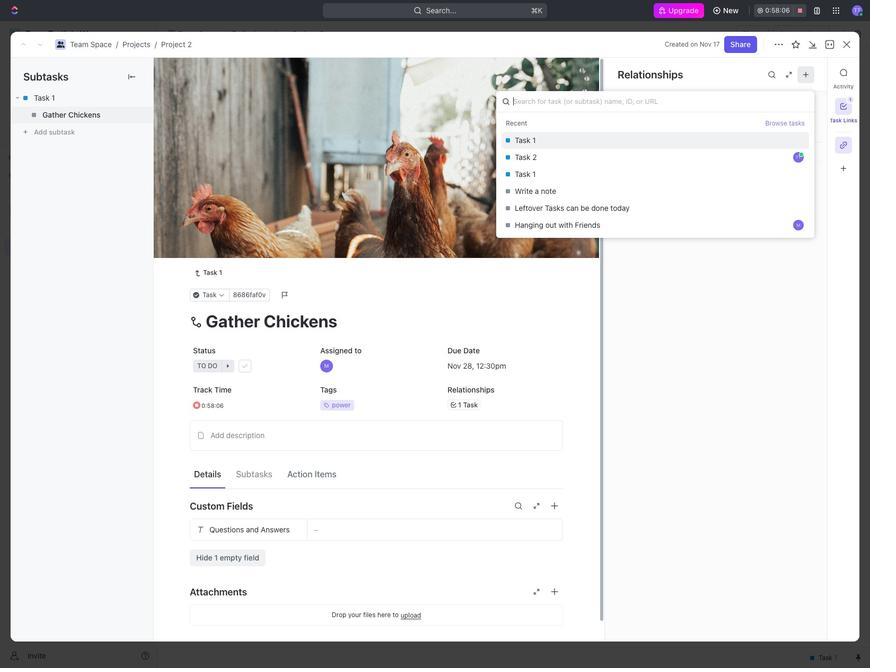 Task type: locate. For each thing, give the bounding box(es) containing it.
1 horizontal spatial projects
[[242, 29, 270, 38]]

share button down 'new' on the top of the page
[[736, 25, 769, 42]]

1 horizontal spatial subtasks
[[236, 470, 273, 479]]

board
[[198, 98, 219, 107]]

to
[[197, 251, 206, 259], [355, 347, 362, 356], [393, 612, 399, 620]]

space for team space
[[199, 29, 220, 38]]

0 horizontal spatial task 1 link
[[11, 90, 153, 107]]

share right 17
[[731, 40, 751, 49]]

add task down the calendar
[[285, 150, 313, 158]]

1 vertical spatial hide
[[196, 554, 213, 563]]

1 vertical spatial user group image
[[11, 208, 19, 214]]

1 vertical spatial 1 button
[[237, 184, 252, 194]]

to right assigned
[[355, 347, 362, 356]]

project
[[293, 29, 318, 38], [161, 40, 185, 49], [184, 63, 232, 81]]

user group image down the spaces on the top of the page
[[11, 208, 19, 214]]

2 vertical spatial add task
[[214, 221, 245, 230]]

1 horizontal spatial relationships
[[618, 68, 684, 80]]

task
[[810, 68, 826, 77], [34, 93, 50, 102], [830, 117, 842, 124], [515, 136, 531, 145], [299, 150, 313, 158], [515, 153, 531, 162], [214, 184, 230, 193], [214, 203, 230, 212], [229, 221, 245, 230], [203, 269, 217, 277], [463, 401, 478, 409]]

hide right "recent"
[[551, 124, 565, 132]]

1 vertical spatial to
[[355, 347, 362, 356]]

subtasks
[[23, 71, 69, 83], [236, 470, 273, 479]]

8686faf0v
[[233, 291, 266, 299]]

correct typos link
[[638, 143, 722, 161]]

assigned to
[[320, 347, 362, 356]]

hide inside button
[[551, 124, 565, 132]]

share down new button
[[743, 29, 763, 38]]

user group image
[[56, 41, 64, 48], [11, 208, 19, 214]]

2 vertical spatial 1 button
[[238, 202, 253, 213]]

task 2 up the do
[[214, 203, 236, 212]]

task inside tab list
[[830, 117, 842, 124]]

2 vertical spatial to
[[393, 612, 399, 620]]

2 vertical spatial add task button
[[209, 220, 249, 232]]

hide 1 empty field
[[196, 554, 259, 563]]

to do
[[197, 251, 217, 259]]

upgrade
[[669, 6, 699, 15]]

progress
[[205, 150, 240, 158]]

linked 1
[[629, 106, 662, 116]]

task sidebar navigation tab list
[[830, 64, 858, 177]]

1 vertical spatial subtasks
[[236, 470, 273, 479]]

hide left empty
[[196, 554, 213, 563]]

tasks
[[789, 119, 805, 127]]

0 horizontal spatial to
[[197, 251, 206, 259]]

task 1 link
[[11, 90, 153, 107], [190, 267, 226, 280]]

relationships up 1 task
[[448, 386, 495, 395]]

0 horizontal spatial relationships
[[448, 386, 495, 395]]

1 horizontal spatial team
[[178, 29, 197, 38]]

0 horizontal spatial project 2 link
[[161, 40, 192, 49]]

1 vertical spatial space
[[90, 40, 112, 49]]

add
[[794, 68, 808, 77], [285, 150, 297, 158], [214, 221, 227, 230], [211, 431, 224, 440]]

m
[[797, 223, 801, 228]]

add task button up the do
[[209, 220, 249, 232]]

typos
[[678, 148, 697, 156]]

1 vertical spatial relationships
[[448, 386, 495, 395]]

2 horizontal spatial add task button
[[787, 64, 832, 81]]

table link
[[320, 95, 341, 110]]

task 1 link up chickens
[[11, 90, 153, 107]]

dashboards link
[[4, 106, 154, 123]]

share button right 17
[[724, 36, 758, 53]]

subtasks up fields
[[236, 470, 273, 479]]

1 horizontal spatial project 2
[[293, 29, 324, 38]]

1 horizontal spatial projects link
[[229, 28, 273, 40]]

1 vertical spatial team
[[70, 40, 88, 49]]

projects
[[242, 29, 270, 38], [123, 40, 151, 49]]

hide for hide
[[551, 124, 565, 132]]

0:58:06 button
[[754, 4, 807, 17]]

team
[[178, 29, 197, 38], [70, 40, 88, 49]]

tree
[[4, 185, 154, 328]]

1 horizontal spatial project 2 link
[[279, 28, 327, 40]]

user group image
[[169, 31, 175, 37]]

created on nov 17
[[665, 40, 720, 48]]

0 vertical spatial task 2
[[515, 153, 537, 162]]

0:58:06
[[766, 6, 790, 14]]

details button
[[190, 465, 226, 484]]

1 button
[[836, 97, 854, 115], [237, 184, 252, 194], [238, 202, 253, 213]]

due date
[[448, 347, 480, 356]]

1 vertical spatial add task button
[[272, 147, 317, 160]]

projects link
[[229, 28, 273, 40], [123, 40, 151, 49]]

0 vertical spatial team
[[178, 29, 197, 38]]

add left description
[[211, 431, 224, 440]]

add task up customize
[[794, 68, 826, 77]]

0 vertical spatial 1 button
[[836, 97, 854, 115]]

1 button for 2
[[238, 202, 253, 213]]

1 vertical spatial task 2
[[214, 203, 236, 212]]

gantt link
[[358, 95, 380, 110]]

1 vertical spatial add task
[[285, 150, 313, 158]]

1 button inside task sidebar navigation tab list
[[836, 97, 854, 115]]

date
[[464, 347, 480, 356]]

to left the do
[[197, 251, 206, 259]]

inbox link
[[4, 69, 154, 86]]

1 vertical spatial project 2
[[184, 63, 247, 81]]

0 horizontal spatial team
[[70, 40, 88, 49]]

1 horizontal spatial space
[[199, 29, 220, 38]]

add task button up customize
[[787, 64, 832, 81]]

hide for hide 1 empty field
[[196, 554, 213, 563]]

task 1
[[34, 93, 55, 102], [515, 136, 536, 145], [214, 184, 235, 193], [203, 269, 222, 277]]

action
[[287, 470, 313, 479]]

share
[[743, 29, 763, 38], [731, 40, 751, 49]]

1 vertical spatial project
[[161, 40, 185, 49]]

add inside button
[[211, 431, 224, 440]]

task 1 link down to do
[[190, 267, 226, 280]]

0 vertical spatial hide
[[551, 124, 565, 132]]

drop your files here to upload
[[332, 612, 421, 620]]

user group image up home link
[[56, 41, 64, 48]]

team right user group image
[[178, 29, 197, 38]]

share for share button right of 17
[[731, 40, 751, 49]]

project 2
[[293, 29, 324, 38], [184, 63, 247, 81]]

to right here
[[393, 612, 399, 620]]

0 vertical spatial space
[[199, 29, 220, 38]]

list link
[[236, 95, 251, 110]]

favorites button
[[4, 152, 41, 164]]

0 vertical spatial user group image
[[56, 41, 64, 48]]

files
[[363, 612, 376, 620]]

2
[[320, 29, 324, 38], [188, 40, 192, 49], [235, 63, 244, 81], [252, 150, 256, 158], [533, 153, 537, 162], [232, 203, 236, 212], [229, 251, 233, 259]]

leftover tasks can be done today
[[515, 204, 630, 213]]

docs
[[25, 91, 43, 100]]

0 horizontal spatial add task
[[214, 221, 245, 230]]

task 1 down "recent"
[[515, 136, 536, 145]]

gather chickens link
[[11, 107, 153, 124]]

/
[[225, 29, 227, 38], [275, 29, 277, 38], [116, 40, 118, 49], [155, 40, 157, 49]]

1 horizontal spatial add task
[[285, 150, 313, 158]]

to inside 'drop your files here to upload'
[[393, 612, 399, 620]]

team up home link
[[70, 40, 88, 49]]

project 2 link
[[279, 28, 327, 40], [161, 40, 192, 49]]

1 horizontal spatial task 1 link
[[190, 267, 226, 280]]

2 horizontal spatial add task
[[794, 68, 826, 77]]

1 button for 1
[[237, 184, 252, 194]]

share button
[[736, 25, 769, 42], [724, 36, 758, 53]]

add task
[[794, 68, 826, 77], [285, 150, 313, 158], [214, 221, 245, 230]]

can
[[567, 204, 579, 213]]

team space / projects / project 2
[[70, 40, 192, 49]]

‎task 1
[[515, 170, 536, 179]]

1 vertical spatial projects
[[123, 40, 151, 49]]

task 2 up ‎task 1
[[515, 153, 537, 162]]

1 horizontal spatial to
[[355, 347, 362, 356]]

relationships up search for task (or subtask) name, id, or url text box
[[618, 68, 684, 80]]

add task button down calendar link
[[272, 147, 317, 160]]

0 horizontal spatial projects
[[123, 40, 151, 49]]

add task up the do
[[214, 221, 245, 230]]

write
[[515, 187, 533, 196]]

0 horizontal spatial subtasks
[[23, 71, 69, 83]]

2 horizontal spatial to
[[393, 612, 399, 620]]

leftover
[[515, 204, 543, 213]]

0 horizontal spatial task 2
[[214, 203, 236, 212]]

sidebar navigation
[[0, 21, 159, 669]]

0 vertical spatial add task
[[794, 68, 826, 77]]

hide inside custom fields element
[[196, 554, 213, 563]]

0 vertical spatial project 2
[[293, 29, 324, 38]]

upload
[[401, 612, 421, 620]]

action items
[[287, 470, 337, 479]]

subtasks button
[[232, 465, 277, 484]]

0 horizontal spatial user group image
[[11, 208, 19, 214]]

0 vertical spatial relationships
[[618, 68, 684, 80]]

1 inside linked 1
[[659, 106, 662, 115]]

user group image inside sidebar navigation
[[11, 208, 19, 214]]

0 vertical spatial add task button
[[787, 64, 832, 81]]

space
[[199, 29, 220, 38], [90, 40, 112, 49]]

0 horizontal spatial space
[[90, 40, 112, 49]]

1 vertical spatial share
[[731, 40, 751, 49]]

‎task
[[515, 170, 531, 179]]

add down calendar link
[[285, 150, 297, 158]]

action items button
[[283, 465, 341, 484]]

hide
[[551, 124, 565, 132], [196, 554, 213, 563]]

⌘k
[[532, 6, 543, 15]]

subtasks down home
[[23, 71, 69, 83]]

space up home link
[[90, 40, 112, 49]]

1 horizontal spatial hide
[[551, 124, 565, 132]]

attachments button
[[190, 580, 563, 605]]

0 vertical spatial project
[[293, 29, 318, 38]]

0 vertical spatial share
[[743, 29, 763, 38]]

0 horizontal spatial hide
[[196, 554, 213, 563]]

relationships inside task sidebar content section
[[618, 68, 684, 80]]

space right user group image
[[199, 29, 220, 38]]



Task type: vqa. For each thing, say whether or not it's contained in the screenshot.
Name
yes



Task type: describe. For each thing, give the bounding box(es) containing it.
tasks
[[545, 204, 565, 213]]

0 horizontal spatial project 2
[[184, 63, 247, 81]]

1 inside custom fields element
[[214, 554, 218, 563]]

friends
[[575, 221, 601, 230]]

add description
[[211, 431, 265, 440]]

hide button
[[546, 122, 569, 135]]

17
[[714, 40, 720, 48]]

assignees
[[442, 124, 474, 132]]

fields
[[227, 501, 253, 512]]

0 vertical spatial to
[[197, 251, 206, 259]]

customize
[[780, 98, 817, 107]]

new button
[[709, 2, 745, 19]]

status
[[193, 347, 216, 356]]

automations button
[[774, 26, 829, 42]]

custom fields
[[190, 501, 253, 512]]

1 horizontal spatial add task button
[[272, 147, 317, 160]]

calendar link
[[269, 95, 302, 110]]

dashboards
[[25, 109, 67, 118]]

in progress
[[197, 150, 240, 158]]

add up customize
[[794, 68, 808, 77]]

1 vertical spatial task 1 link
[[190, 267, 226, 280]]

tree inside sidebar navigation
[[4, 185, 154, 328]]

tags
[[320, 386, 337, 395]]

task sidebar content section
[[605, 58, 871, 642]]

0 horizontal spatial projects link
[[123, 40, 151, 49]]

0 vertical spatial subtasks
[[23, 71, 69, 83]]

1 task
[[458, 401, 478, 409]]

browse tasks
[[766, 119, 805, 127]]

share for share button under 'new' on the top of the page
[[743, 29, 763, 38]]

0 horizontal spatial add task button
[[209, 220, 249, 232]]

gather chickens
[[42, 110, 100, 119]]

answers
[[261, 526, 290, 535]]

customize button
[[766, 95, 821, 110]]

search...
[[427, 6, 457, 15]]

here
[[378, 612, 391, 620]]

upgrade link
[[654, 3, 704, 18]]

2 vertical spatial project
[[184, 63, 232, 81]]

chickens
[[68, 110, 100, 119]]

1 inside task sidebar navigation tab list
[[850, 97, 852, 102]]

details
[[194, 470, 221, 479]]

spaces
[[8, 172, 31, 180]]

recent
[[506, 119, 528, 127]]

0 horizontal spatial team space link
[[70, 40, 112, 49]]

assigned
[[320, 347, 353, 356]]

new
[[723, 6, 739, 15]]

with
[[559, 221, 573, 230]]

invite
[[28, 652, 46, 661]]

field
[[244, 554, 259, 563]]

correct typos
[[651, 148, 697, 156]]

Edit task name text field
[[190, 312, 563, 332]]

description
[[226, 431, 265, 440]]

on
[[691, 40, 698, 48]]

custom fields button
[[190, 494, 563, 520]]

task 1 down the do
[[203, 269, 222, 277]]

1 horizontal spatial team space link
[[165, 28, 223, 40]]

home link
[[4, 51, 154, 68]]

team for team space / projects / project 2
[[70, 40, 88, 49]]

drop
[[332, 612, 347, 620]]

gather
[[42, 110, 66, 119]]

gantt
[[360, 98, 380, 107]]

correct
[[651, 148, 676, 156]]

task 1 down progress
[[214, 184, 235, 193]]

table
[[322, 98, 341, 107]]

custom fields element
[[190, 520, 563, 567]]

nov
[[700, 40, 712, 48]]

subtasks inside button
[[236, 470, 273, 479]]

attachments
[[190, 587, 247, 598]]

automations
[[780, 29, 824, 38]]

task 1 up dashboards
[[34, 93, 55, 102]]

assignees button
[[429, 122, 478, 135]]

links
[[844, 117, 858, 124]]

docs link
[[4, 88, 154, 105]]

add task for the top the add task button
[[794, 68, 826, 77]]

1 horizontal spatial task 2
[[515, 153, 537, 162]]

activity
[[834, 83, 854, 90]]

add up the do
[[214, 221, 227, 230]]

tt
[[796, 155, 802, 160]]

created
[[665, 40, 689, 48]]

track time
[[193, 386, 232, 395]]

task links
[[830, 117, 858, 124]]

team for team space
[[178, 29, 197, 38]]

time
[[214, 386, 232, 395]]

do
[[207, 251, 217, 259]]

Search for task (or subtask) name, ID, or URL text field
[[497, 91, 815, 112]]

hanging
[[515, 221, 544, 230]]

0 vertical spatial task 1 link
[[11, 90, 153, 107]]

empty
[[220, 554, 242, 563]]

questions and answers
[[210, 526, 290, 535]]

due
[[448, 347, 462, 356]]

in
[[197, 150, 203, 158]]

Search tasks... text field
[[738, 120, 845, 136]]

browse
[[766, 119, 788, 127]]

0 vertical spatial projects
[[242, 29, 270, 38]]

today
[[611, 204, 630, 213]]

calendar
[[271, 98, 302, 107]]

your
[[348, 612, 362, 620]]

track
[[193, 386, 213, 395]]

inbox
[[25, 73, 44, 82]]

done
[[592, 204, 609, 213]]

add description button
[[194, 428, 560, 445]]

space for team space / projects / project 2
[[90, 40, 112, 49]]

hanging out with friends
[[515, 221, 601, 230]]

board link
[[196, 95, 219, 110]]

items
[[315, 470, 337, 479]]

out
[[546, 221, 557, 230]]

add task for the leftmost the add task button
[[214, 221, 245, 230]]

1 horizontal spatial user group image
[[56, 41, 64, 48]]

team space
[[178, 29, 220, 38]]

custom
[[190, 501, 225, 512]]

linked
[[629, 106, 655, 116]]



